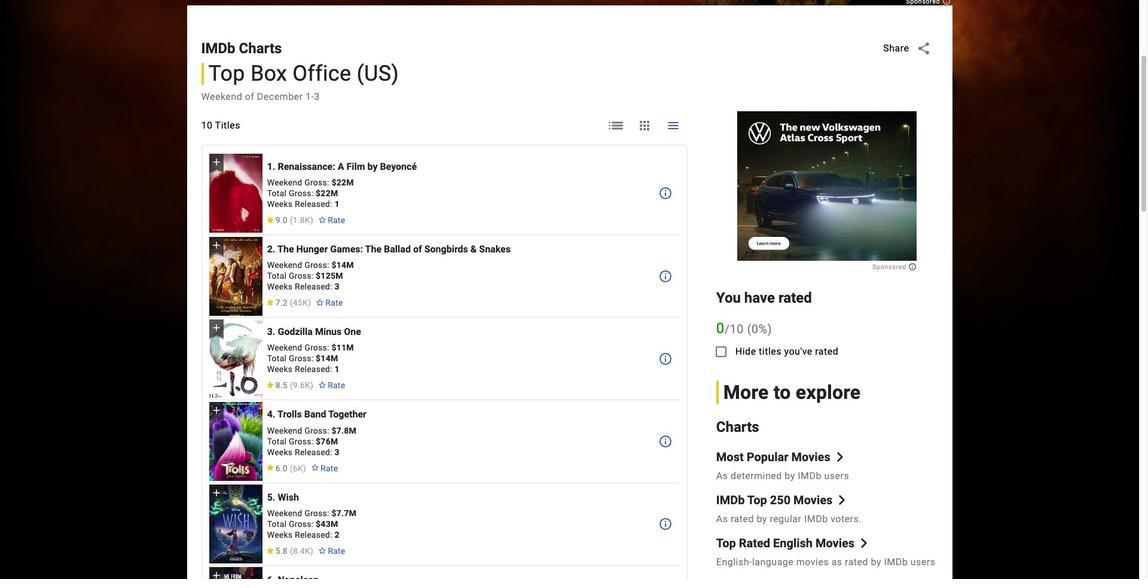 Task type: vqa. For each thing, say whether or not it's contained in the screenshot.


Task type: locate. For each thing, give the bounding box(es) containing it.
top inside top box office (us) weekend of december 1-3
[[208, 61, 245, 86]]

group down alan tudyk, chris pine, and ariana debose in wish (2023) "image"
[[209, 567, 262, 579]]

4 total from the top
[[267, 436, 287, 446]]

imdb rating: 5.8 element
[[266, 546, 313, 556]]

8.5
[[276, 381, 288, 390]]

hunger
[[296, 243, 328, 255]]

$43m
[[316, 519, 338, 529]]

released up '1.8k'
[[295, 199, 330, 209]]

total down 5. on the left of page
[[267, 519, 287, 529]]

$22m
[[332, 178, 354, 187], [316, 188, 338, 198]]

3 inside top box office (us) weekend of december 1-3
[[314, 91, 320, 102]]

5 weeks from the top
[[267, 530, 293, 539]]

1 inside 1. renaissance: a film by beyoncé weekend gross : $22m total gross : $22m weeks released : 1
[[335, 199, 340, 209]]

december
[[257, 91, 303, 102]]

2 add image from the top
[[210, 404, 222, 416]]

total inside 5. wish weekend gross : $7.7m total gross : $43m weeks released : 2
[[267, 519, 287, 529]]

4. trolls band together link
[[267, 409, 367, 420]]

the right the 2.
[[278, 243, 294, 255]]

total down 1. at top left
[[267, 188, 287, 198]]

0 vertical spatial $14m
[[332, 260, 354, 270]]

0 vertical spatial of
[[245, 91, 254, 102]]

weekend inside 4. trolls band together weekend gross : $7.8m total gross : $76m weeks released : 3
[[267, 426, 302, 435]]

top
[[208, 61, 245, 86], [748, 493, 767, 508], [717, 536, 736, 551]]

6k
[[293, 463, 303, 473]]

rate button for film
[[313, 209, 350, 231]]

as
[[832, 557, 843, 568]]

gross down renaissance: at the left top
[[305, 178, 327, 187]]

one
[[344, 326, 361, 338]]

beyoncé in renaissance: a film by beyoncé (2023) image
[[209, 154, 262, 233]]

1.
[[267, 161, 275, 172]]

$76m
[[316, 436, 338, 446]]

weeks up the 7.2
[[267, 282, 293, 291]]

weeks up 5.8
[[267, 530, 293, 539]]

2 vertical spatial star inline image
[[266, 547, 274, 554]]

10 inside 0 / 10 ( 0% )
[[730, 322, 744, 336]]

rate for games:
[[326, 298, 343, 308]]

add image down the godzilla minus one (2023) image
[[210, 404, 222, 416]]

1 add image from the top
[[210, 322, 222, 334]]

movies for 250
[[794, 493, 833, 508]]

top left 250
[[748, 493, 767, 508]]

1 vertical spatial 3
[[335, 282, 340, 291]]

1 total from the top
[[267, 188, 287, 198]]

1 vertical spatial chevron right inline image
[[838, 496, 847, 505]]

movies up as determined by imdb users
[[792, 450, 831, 464]]

0 vertical spatial movies
[[792, 450, 831, 464]]

1 horizontal spatial top
[[717, 536, 736, 551]]

language
[[753, 557, 794, 568]]

gross down 3. godzilla minus one link
[[305, 343, 327, 353]]

hide titles you've rated
[[736, 346, 839, 357]]

( for 1. renaissance: a film by beyoncé
[[290, 215, 293, 225]]

star border inline image right '1.8k'
[[318, 216, 327, 223]]

charts up most
[[717, 419, 760, 435]]

2 vertical spatial movies
[[816, 536, 855, 551]]

selected:  compact view image
[[666, 118, 681, 133]]

3 total from the top
[[267, 354, 287, 363]]

godzilla
[[278, 326, 313, 338]]

rated
[[779, 289, 812, 306], [816, 346, 839, 357], [731, 514, 754, 525], [845, 557, 869, 568]]

rate for one
[[328, 381, 345, 390]]

renaissance:
[[278, 161, 335, 172]]

film
[[347, 161, 365, 172]]

gross up '1.8k'
[[289, 188, 312, 198]]

top down imdb charts
[[208, 61, 245, 86]]

rate button right 6k
[[306, 457, 343, 479]]

9.0 ( 1.8k )
[[276, 215, 313, 225]]

chevron right inline image
[[836, 453, 845, 462], [838, 496, 847, 505], [860, 539, 869, 548]]

) for one
[[310, 381, 313, 390]]

10 right "0"
[[730, 322, 744, 336]]

imdb
[[201, 40, 235, 57], [798, 470, 822, 482], [717, 493, 745, 508], [805, 514, 828, 525], [884, 557, 908, 568]]

rate down 2
[[328, 546, 345, 556]]

weekend down the 2.
[[267, 260, 302, 270]]

joaquin phoenix in napoleon (2023) image
[[209, 567, 262, 579]]

add image down alan tudyk, chris pine, and ariana debose in wish (2023) "image"
[[210, 570, 222, 579]]

star border inline image right 45k
[[316, 299, 324, 306]]

2 as from the top
[[717, 514, 728, 525]]

add image for 4.
[[210, 404, 222, 416]]

add image down beyoncé in renaissance: a film by beyoncé (2023) image
[[210, 239, 222, 251]]

add image for 2.
[[210, 239, 222, 251]]

8.4k
[[293, 546, 310, 556]]

10 titles
[[201, 120, 240, 131]]

chevron right inline image inside imdb top 250 movies link
[[838, 496, 847, 505]]

1 as from the top
[[717, 470, 728, 482]]

1 1 from the top
[[335, 199, 340, 209]]

group for 2. the hunger games: the ballad of songbirds & snakes
[[209, 237, 262, 316]]

more to explore
[[724, 381, 861, 404]]

star inline image for 1. renaissance: a film by beyoncé
[[266, 216, 274, 223]]

see more information about trolls band together image
[[659, 434, 673, 449]]

weekend inside 5. wish weekend gross : $7.7m total gross : $43m weeks released : 2
[[267, 508, 302, 518]]

0 vertical spatial star inline image
[[266, 299, 274, 306]]

add image down the jason schwartzman, viola davis, peter dinklage, rachel zegler, josh andrés rivera, tom blyth, and hunter schafer in the hunger games: the ballad of songbirds & snakes (2023) image
[[210, 322, 222, 334]]

total down 3.
[[267, 354, 287, 363]]

released down $125m
[[295, 282, 330, 291]]

2 add image from the top
[[210, 239, 222, 251]]

beyoncé
[[380, 161, 417, 172]]

rate
[[328, 215, 345, 225], [326, 298, 343, 308], [328, 381, 345, 390], [321, 463, 338, 473], [328, 546, 345, 556]]

star border inline image right 6k
[[311, 464, 319, 471]]

0 horizontal spatial the
[[278, 243, 294, 255]]

$22m down a
[[316, 188, 338, 198]]

weeks up 6.0
[[267, 447, 293, 457]]

total down the 2.
[[267, 271, 287, 281]]

imdb top 250 movies
[[717, 493, 833, 508]]

by inside 1. renaissance: a film by beyoncé weekend gross : $22m total gross : $22m weeks released : 1
[[368, 161, 378, 172]]

star inline image inside imdb rating: 8.5 element
[[266, 382, 274, 388]]

weekend inside 2. the hunger games: the ballad of songbirds & snakes weekend gross : $14m total gross : $125m weeks released : 3
[[267, 260, 302, 270]]

3 weeks from the top
[[267, 365, 293, 374]]

3
[[314, 91, 320, 102], [335, 282, 340, 291], [335, 447, 340, 457]]

rate button down $125m
[[311, 292, 348, 314]]

weekend inside 1. renaissance: a film by beyoncé weekend gross : $22m total gross : $22m weeks released : 1
[[267, 178, 302, 187]]

weeks inside 1. renaissance: a film by beyoncé weekend gross : $22m total gross : $22m weeks released : 1
[[267, 199, 293, 209]]

weekend
[[201, 91, 242, 102], [267, 178, 302, 187], [267, 260, 302, 270], [267, 343, 302, 353], [267, 426, 302, 435], [267, 508, 302, 518]]

0 vertical spatial charts
[[239, 40, 282, 57]]

0 horizontal spatial users
[[825, 470, 850, 482]]

by down most popular movies link
[[785, 470, 795, 482]]

total inside 1. renaissance: a film by beyoncé weekend gross : $22m total gross : $22m weeks released : 1
[[267, 188, 287, 198]]

) inside 0 / 10 ( 0% )
[[768, 322, 772, 336]]

( right 6.0
[[290, 463, 293, 473]]

rate button
[[313, 209, 350, 231], [311, 292, 348, 314], [313, 375, 350, 396], [306, 457, 343, 479], [313, 540, 350, 562]]

star border inline image for hunger
[[316, 299, 324, 306]]

6 group from the top
[[209, 567, 262, 579]]

gross down the hunger at the top of page
[[305, 260, 327, 270]]

charts
[[239, 40, 282, 57], [717, 419, 760, 435]]

sponsored content section
[[738, 111, 917, 271]]

)
[[310, 215, 313, 225], [308, 298, 311, 308], [768, 322, 772, 336], [310, 381, 313, 390], [303, 463, 306, 473], [310, 546, 313, 556]]

box
[[251, 61, 287, 86]]

1 horizontal spatial the
[[365, 243, 382, 255]]

group for 5. wish
[[209, 485, 262, 564]]

1 vertical spatial star border inline image
[[318, 547, 327, 554]]

most popular movies link
[[717, 450, 845, 464]]

as down most
[[717, 470, 728, 482]]

1 star inline image from the top
[[266, 299, 274, 306]]

total down 4.
[[267, 436, 287, 446]]

0 vertical spatial star inline image
[[266, 216, 274, 223]]

1
[[335, 199, 340, 209], [335, 365, 340, 374]]

total
[[267, 188, 287, 198], [267, 271, 287, 281], [267, 354, 287, 363], [267, 436, 287, 446], [267, 519, 287, 529]]

3 down '$76m'
[[335, 447, 340, 457]]

1 vertical spatial star inline image
[[266, 464, 274, 471]]

4 group from the top
[[209, 402, 262, 481]]

english
[[774, 536, 813, 551]]

) up band
[[310, 381, 313, 390]]

add image down trolls band together (2023) image
[[210, 487, 222, 499]]

0 vertical spatial as
[[717, 470, 728, 482]]

2
[[335, 530, 340, 539]]

2 vertical spatial chevron right inline image
[[860, 539, 869, 548]]

1 vertical spatial as
[[717, 514, 728, 525]]

of
[[245, 91, 254, 102], [413, 243, 422, 255]]

2 released from the top
[[295, 282, 330, 291]]

rate for film
[[328, 215, 345, 225]]

by
[[368, 161, 378, 172], [785, 470, 795, 482], [757, 514, 767, 525], [871, 557, 882, 568]]

group left 1. at top left
[[209, 154, 262, 233]]

1 add image from the top
[[210, 156, 222, 168]]

group
[[209, 154, 262, 233], [209, 237, 262, 316], [209, 319, 262, 398], [209, 402, 262, 481], [209, 485, 262, 564], [209, 567, 262, 579]]

2 vertical spatial top
[[717, 536, 736, 551]]

( for 3. godzilla minus one
[[290, 381, 293, 390]]

10 left titles
[[201, 120, 213, 131]]

0 vertical spatial users
[[825, 470, 850, 482]]

star border inline image
[[311, 464, 319, 471], [318, 547, 327, 554]]

gross up 45k
[[289, 271, 312, 281]]

1 star inline image from the top
[[266, 216, 274, 223]]

movies up as rated by regular imdb voters.
[[794, 493, 833, 508]]

0 vertical spatial add image
[[210, 156, 222, 168]]

0 vertical spatial top
[[208, 61, 245, 86]]

4 weeks from the top
[[267, 447, 293, 457]]

add image down 10 titles
[[210, 156, 222, 168]]

0 horizontal spatial 10
[[201, 120, 213, 131]]

0 horizontal spatial top
[[208, 61, 245, 86]]

1 vertical spatial star inline image
[[266, 382, 274, 388]]

3 inside 2. the hunger games: the ballad of songbirds & snakes weekend gross : $14m total gross : $125m weeks released : 3
[[335, 282, 340, 291]]

weeks inside 5. wish weekend gross : $7.7m total gross : $43m weeks released : 2
[[267, 530, 293, 539]]

2 the from the left
[[365, 243, 382, 255]]

gross up $43m
[[305, 508, 327, 518]]

2 total from the top
[[267, 271, 287, 281]]

( right the 7.2
[[290, 298, 293, 308]]

top up 'english-'
[[717, 536, 736, 551]]

released inside 5. wish weekend gross : $7.7m total gross : $43m weeks released : 2
[[295, 530, 330, 539]]

see more information about the hunger games: the ballad of songbirds & snakes image
[[659, 269, 673, 283]]

star inline image left 8.5
[[266, 382, 274, 388]]

10
[[201, 120, 213, 131], [730, 322, 744, 336]]

1 vertical spatial of
[[413, 243, 422, 255]]

grid view image
[[638, 118, 652, 133]]

8.5 ( 9.6k )
[[276, 381, 313, 390]]

1 vertical spatial top
[[748, 493, 767, 508]]

see more information about godzilla minus one image
[[659, 352, 673, 366]]

total inside 4. trolls band together weekend gross : $7.8m total gross : $76m weeks released : 3
[[267, 436, 287, 446]]

3. godzilla minus one weekend gross : $11m total gross : $14m weeks released : 1
[[267, 326, 361, 374]]

) right the 7.2
[[308, 298, 311, 308]]

weeks up 8.5
[[267, 365, 293, 374]]

rate button right the 9.6k
[[313, 375, 350, 396]]

1 vertical spatial movies
[[794, 493, 833, 508]]

rate button for one
[[313, 375, 350, 396]]

by right film
[[368, 161, 378, 172]]

0
[[717, 320, 725, 337]]

) right 5.8
[[310, 546, 313, 556]]

2 star inline image from the top
[[266, 382, 274, 388]]

5 released from the top
[[295, 530, 330, 539]]

3 released from the top
[[295, 365, 330, 374]]

(
[[290, 215, 293, 225], [290, 298, 293, 308], [747, 322, 752, 336], [290, 381, 293, 390], [290, 463, 293, 473], [290, 546, 293, 556]]

2 weeks from the top
[[267, 282, 293, 291]]

( right 9.0
[[290, 215, 293, 225]]

star border inline image right the 9.6k
[[318, 382, 327, 388]]

$14m
[[332, 260, 354, 270], [316, 354, 338, 363]]

/
[[725, 322, 730, 336]]

$14m down games:
[[332, 260, 354, 270]]

chevron right inline image inside most popular movies link
[[836, 453, 845, 462]]

add image
[[210, 322, 222, 334], [210, 404, 222, 416], [210, 487, 222, 499], [210, 570, 222, 579]]

see more information about renaissance: a film by beyoncé image
[[659, 186, 673, 201]]

star inline image left 5.8
[[266, 547, 274, 554]]

1 horizontal spatial charts
[[717, 419, 760, 435]]

1 down a
[[335, 199, 340, 209]]

trolls band together (2023) image
[[209, 402, 262, 481]]

0 vertical spatial star border inline image
[[311, 464, 319, 471]]

imdb rating: 6.0 element
[[266, 463, 306, 473]]

1 weeks from the top
[[267, 199, 293, 209]]

group left 5. on the left of page
[[209, 485, 262, 564]]

the left ballad
[[365, 243, 382, 255]]

total inside 2. the hunger games: the ballad of songbirds & snakes weekend gross : $14m total gross : $125m weeks released : 3
[[267, 271, 287, 281]]

2 vertical spatial 3
[[335, 447, 340, 457]]

1 vertical spatial charts
[[717, 419, 760, 435]]

weekend down 1. at top left
[[267, 178, 302, 187]]

of down the box
[[245, 91, 254, 102]]

star inline image
[[266, 299, 274, 306], [266, 382, 274, 388], [266, 547, 274, 554]]

group left 4.
[[209, 402, 262, 481]]

released inside 2. the hunger games: the ballad of songbirds & snakes weekend gross : $14m total gross : $125m weeks released : 3
[[295, 282, 330, 291]]

weekend inside 3. godzilla minus one weekend gross : $11m total gross : $14m weeks released : 1
[[267, 343, 302, 353]]

2 1 from the top
[[335, 365, 340, 374]]

2 horizontal spatial top
[[748, 493, 767, 508]]

weekend down 5. wish link
[[267, 508, 302, 518]]

released inside 3. godzilla minus one weekend gross : $11m total gross : $14m weeks released : 1
[[295, 365, 330, 374]]

gross left '$76m'
[[289, 436, 312, 446]]

chevron right inline image inside "top rated english movies" link
[[860, 539, 869, 548]]

1 vertical spatial $14m
[[316, 354, 338, 363]]

star inline image for 5. wish
[[266, 547, 274, 554]]

a
[[338, 161, 344, 172]]

gross up '$76m'
[[305, 426, 327, 435]]

movies for english
[[816, 536, 855, 551]]

share
[[884, 42, 910, 54]]

( right 8.5
[[290, 381, 293, 390]]

0 vertical spatial 3
[[314, 91, 320, 102]]

0 vertical spatial chevron right inline image
[[836, 453, 845, 462]]

5. wish weekend gross : $7.7m total gross : $43m weeks released : 2
[[267, 491, 357, 539]]

chevron right inline image for most popular movies
[[836, 453, 845, 462]]

4 released from the top
[[295, 447, 330, 457]]

3 down $125m
[[335, 282, 340, 291]]

1 down '$11m' at the bottom
[[335, 365, 340, 374]]

gross left $43m
[[289, 519, 312, 529]]

as
[[717, 470, 728, 482], [717, 514, 728, 525]]

most popular movies
[[717, 450, 831, 464]]

add image
[[210, 156, 222, 168], [210, 239, 222, 251]]

1 vertical spatial 10
[[730, 322, 744, 336]]

group left the 2.
[[209, 237, 262, 316]]

as up 'english-'
[[717, 514, 728, 525]]

) up titles
[[768, 322, 772, 336]]

weekend down godzilla
[[267, 343, 302, 353]]

rate up games:
[[328, 215, 345, 225]]

0 horizontal spatial of
[[245, 91, 254, 102]]

$14m down '$11m' at the bottom
[[316, 354, 338, 363]]

add image for 3.
[[210, 322, 222, 334]]

1 group from the top
[[209, 154, 262, 233]]

) for games:
[[308, 298, 311, 308]]

wish
[[278, 491, 299, 503]]

2. the hunger games: the ballad of songbirds & snakes weekend gross : $14m total gross : $125m weeks released : 3
[[267, 243, 511, 291]]

star inline image for 2. the hunger games: the ballad of songbirds & snakes
[[266, 299, 274, 306]]

trolls
[[278, 409, 302, 420]]

star border inline image for gross
[[318, 547, 327, 554]]

star inline image inside the imdb rating: 6.0 "element"
[[266, 464, 274, 471]]

weekend down trolls
[[267, 426, 302, 435]]

group for 1. renaissance: a film by beyoncé
[[209, 154, 262, 233]]

1 released from the top
[[295, 199, 330, 209]]

2 vertical spatial star border inline image
[[318, 382, 327, 388]]

1 horizontal spatial 10
[[730, 322, 744, 336]]

released
[[295, 199, 330, 209], [295, 282, 330, 291], [295, 365, 330, 374], [295, 447, 330, 457], [295, 530, 330, 539]]

1 vertical spatial 1
[[335, 365, 340, 374]]

0 vertical spatial 1
[[335, 199, 340, 209]]

movies
[[792, 450, 831, 464], [794, 493, 833, 508], [816, 536, 855, 551]]

star inline image inside imdb rating: 9.0 element
[[266, 216, 274, 223]]

checkbox unchecked image
[[714, 345, 729, 359]]

see more information about wish image
[[659, 517, 673, 531]]

3 star inline image from the top
[[266, 547, 274, 554]]

2 group from the top
[[209, 237, 262, 316]]

5 total from the top
[[267, 519, 287, 529]]

3 group from the top
[[209, 319, 262, 398]]

of inside top box office (us) weekend of december 1-3
[[245, 91, 254, 102]]

) right 6.0
[[303, 463, 306, 473]]

released up the 9.6k
[[295, 365, 330, 374]]

1 vertical spatial $22m
[[316, 188, 338, 198]]

you have rated
[[717, 289, 812, 306]]

Hide titles you've rated checkbox
[[707, 337, 736, 366]]

star inline image inside imdb rating: 5.8 element
[[266, 547, 274, 554]]

5. wish link
[[267, 491, 299, 503]]

&
[[471, 243, 477, 255]]

2 star inline image from the top
[[266, 464, 274, 471]]

3 add image from the top
[[210, 487, 222, 499]]

rated right as
[[845, 557, 869, 568]]

1 horizontal spatial of
[[413, 243, 422, 255]]

0 horizontal spatial charts
[[239, 40, 282, 57]]

7.2
[[276, 298, 288, 308]]

6.0 ( 6k )
[[276, 463, 306, 473]]

star inline image
[[266, 216, 274, 223], [266, 464, 274, 471]]

$7.7m
[[332, 508, 357, 518]]

$22m down 1. renaissance: a film by beyoncé 'link'
[[332, 178, 354, 187]]

star border inline image for minus
[[318, 382, 327, 388]]

2.
[[267, 243, 275, 255]]

released down $43m
[[295, 530, 330, 539]]

( for 4. trolls band together
[[290, 463, 293, 473]]

5 group from the top
[[209, 485, 262, 564]]

rate down '$76m'
[[321, 463, 338, 473]]

rate up together
[[328, 381, 345, 390]]

) up the hunger at the top of page
[[310, 215, 313, 225]]

star border inline image
[[318, 216, 327, 223], [316, 299, 324, 306], [318, 382, 327, 388]]

(us)
[[357, 61, 399, 86]]

( right / at bottom
[[747, 322, 752, 336]]

1 horizontal spatial users
[[911, 557, 936, 568]]

rate button right '1.8k'
[[313, 209, 350, 231]]

( right 5.8
[[290, 546, 293, 556]]

rate down $125m
[[326, 298, 343, 308]]

star inline image left 9.0
[[266, 216, 274, 223]]

of right ballad
[[413, 243, 422, 255]]

star inline image left 6.0
[[266, 464, 274, 471]]

star border inline image right 8.4k
[[318, 547, 327, 554]]

1 vertical spatial star border inline image
[[316, 299, 324, 306]]

weekend up 10 titles
[[201, 91, 242, 102]]

1 vertical spatial add image
[[210, 239, 222, 251]]

0 vertical spatial 10
[[201, 120, 213, 131]]

0 vertical spatial star border inline image
[[318, 216, 327, 223]]

movies up as
[[816, 536, 855, 551]]

charts up the box
[[239, 40, 282, 57]]

( inside 0 / 10 ( 0% )
[[747, 322, 752, 336]]

english-
[[717, 557, 753, 568]]

star inline image inside imdb rating: 7.2 element
[[266, 299, 274, 306]]

users
[[825, 470, 850, 482], [911, 557, 936, 568]]



Task type: describe. For each thing, give the bounding box(es) containing it.
45k
[[293, 298, 308, 308]]

imdb rating: 8.5 element
[[266, 381, 313, 390]]

more
[[724, 381, 769, 404]]

) for together
[[303, 463, 306, 473]]

as rated by regular imdb voters.
[[717, 514, 862, 525]]

( for 2. the hunger games: the ballad of songbirds & snakes
[[290, 298, 293, 308]]

rate button for games:
[[311, 292, 348, 314]]

imdb rating: 7.2 element
[[266, 298, 311, 308]]

$14m inside 2. the hunger games: the ballad of songbirds & snakes weekend gross : $14m total gross : $125m weeks released : 3
[[332, 260, 354, 270]]

alan tudyk, chris pine, and ariana debose in wish (2023) image
[[209, 485, 262, 564]]

5.
[[267, 491, 275, 503]]

imdb top 250 movies link
[[717, 493, 847, 508]]

) for gross
[[310, 546, 313, 556]]

rated
[[739, 536, 771, 551]]

2. the hunger games: the ballad of songbirds & snakes link
[[267, 243, 511, 255]]

0 / 10 ( 0% )
[[717, 320, 772, 337]]

add image for 1.
[[210, 156, 222, 168]]

detailed view image
[[609, 118, 623, 133]]

rate button for together
[[306, 457, 343, 479]]

as for most popular movies
[[717, 470, 728, 482]]

star border inline image for together
[[311, 464, 319, 471]]

share on social media image
[[917, 41, 931, 56]]

3. godzilla minus one link
[[267, 326, 361, 338]]

3.
[[267, 326, 275, 338]]

rate for together
[[321, 463, 338, 473]]

titles
[[759, 346, 782, 357]]

$125m
[[316, 271, 343, 281]]

ballad
[[384, 243, 411, 255]]

rated up rated
[[731, 514, 754, 525]]

top for box
[[208, 61, 245, 86]]

group for 3. godzilla minus one
[[209, 319, 262, 398]]

office
[[293, 61, 351, 86]]

regular
[[770, 514, 802, 525]]

star inline image for 3. godzilla minus one
[[266, 382, 274, 388]]

determined
[[731, 470, 782, 482]]

top for rated
[[717, 536, 736, 551]]

9.0
[[276, 215, 288, 225]]

to
[[774, 381, 791, 404]]

) for film
[[310, 215, 313, 225]]

games:
[[330, 243, 363, 255]]

most
[[717, 450, 744, 464]]

0%
[[752, 322, 768, 336]]

top rated english movies link
[[717, 536, 869, 551]]

as for imdb top 250 movies
[[717, 514, 728, 525]]

total inside 3. godzilla minus one weekend gross : $11m total gross : $14m weeks released : 1
[[267, 354, 287, 363]]

5.8 ( 8.4k )
[[276, 546, 313, 556]]

9.6k
[[293, 381, 310, 390]]

by down the imdb top 250 movies
[[757, 514, 767, 525]]

together
[[328, 409, 367, 420]]

godzilla minus one (2023) image
[[209, 319, 262, 398]]

minus
[[315, 326, 342, 338]]

imdb rating: 9.0 element
[[266, 215, 313, 225]]

1 the from the left
[[278, 243, 294, 255]]

released inside 1. renaissance: a film by beyoncé weekend gross : $22m total gross : $22m weeks released : 1
[[295, 199, 330, 209]]

released inside 4. trolls band together weekend gross : $7.8m total gross : $76m weeks released : 3
[[295, 447, 330, 457]]

rate button for gross
[[313, 540, 350, 562]]

rated right have
[[779, 289, 812, 306]]

1. renaissance: a film by beyoncé link
[[267, 161, 417, 172]]

english-language movies as rated by imdb users
[[717, 557, 936, 568]]

gross up the 9.6k
[[289, 354, 312, 363]]

weeks inside 3. godzilla minus one weekend gross : $11m total gross : $14m weeks released : 1
[[267, 365, 293, 374]]

of inside 2. the hunger games: the ballad of songbirds & snakes weekend gross : $14m total gross : $125m weeks released : 3
[[413, 243, 422, 255]]

1-
[[306, 91, 314, 102]]

rated right you've
[[816, 346, 839, 357]]

$7.8m
[[332, 426, 357, 435]]

movies
[[797, 557, 829, 568]]

3 inside 4. trolls band together weekend gross : $7.8m total gross : $76m weeks released : 3
[[335, 447, 340, 457]]

you've
[[785, 346, 813, 357]]

popular
[[747, 450, 789, 464]]

7.2 ( 45k )
[[276, 298, 311, 308]]

$14m inside 3. godzilla minus one weekend gross : $11m total gross : $14m weeks released : 1
[[316, 354, 338, 363]]

band
[[304, 409, 326, 420]]

1 vertical spatial users
[[911, 557, 936, 568]]

star inline image for 4. trolls band together
[[266, 464, 274, 471]]

star border inline image for a
[[318, 216, 327, 223]]

explore
[[796, 381, 861, 404]]

250
[[770, 493, 791, 508]]

6.0
[[276, 463, 288, 473]]

songbirds
[[425, 243, 468, 255]]

weekend inside top box office (us) weekend of december 1-3
[[201, 91, 242, 102]]

you
[[717, 289, 741, 306]]

top rated english movies
[[717, 536, 855, 551]]

voters.
[[831, 514, 862, 525]]

have
[[745, 289, 775, 306]]

hide
[[736, 346, 757, 357]]

1 inside 3. godzilla minus one weekend gross : $11m total gross : $14m weeks released : 1
[[335, 365, 340, 374]]

titles
[[215, 120, 240, 131]]

chevron right inline image for top rated english movies
[[860, 539, 869, 548]]

group for 4. trolls band together
[[209, 402, 262, 481]]

imdb charts
[[201, 40, 282, 57]]

0 vertical spatial $22m
[[332, 178, 354, 187]]

4. trolls band together weekend gross : $7.8m total gross : $76m weeks released : 3
[[267, 409, 367, 457]]

1.8k
[[293, 215, 310, 225]]

as determined by imdb users
[[717, 470, 850, 482]]

top box office (us) weekend of december 1-3
[[201, 61, 399, 102]]

chevron right inline image for imdb top 250 movies
[[838, 496, 847, 505]]

rate for gross
[[328, 546, 345, 556]]

( for 5. wish
[[290, 546, 293, 556]]

4.
[[267, 409, 275, 420]]

weeks inside 4. trolls band together weekend gross : $7.8m total gross : $76m weeks released : 3
[[267, 447, 293, 457]]

5.8
[[276, 546, 288, 556]]

1. renaissance: a film by beyoncé weekend gross : $22m total gross : $22m weeks released : 1
[[267, 161, 417, 209]]

by right as
[[871, 557, 882, 568]]

4 add image from the top
[[210, 570, 222, 579]]

jason schwartzman, viola davis, peter dinklage, rachel zegler, josh andrés rivera, tom blyth, and hunter schafer in the hunger games: the ballad of songbirds & snakes (2023) image
[[209, 237, 262, 316]]

weeks inside 2. the hunger games: the ballad of songbirds & snakes weekend gross : $14m total gross : $125m weeks released : 3
[[267, 282, 293, 291]]

sponsored
[[873, 263, 909, 271]]

add image for 5.
[[210, 487, 222, 499]]

$11m
[[332, 343, 354, 353]]

snakes
[[479, 243, 511, 255]]



